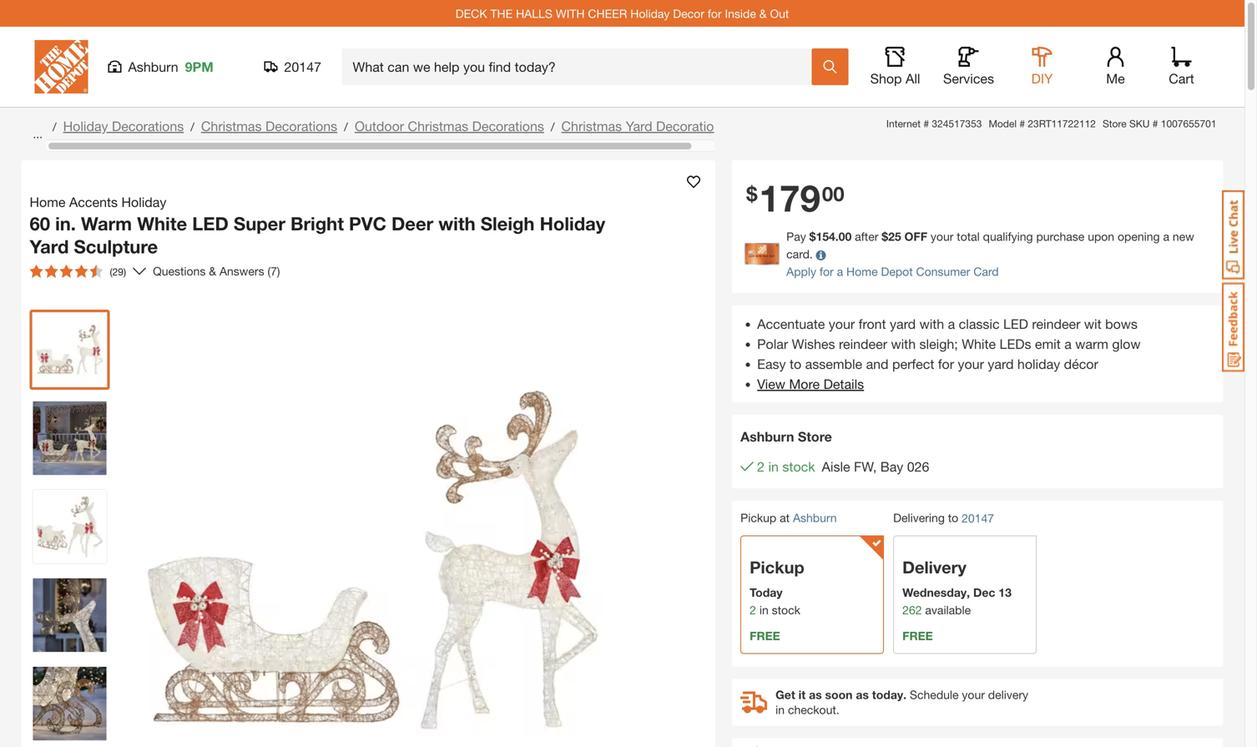 Task type: describe. For each thing, give the bounding box(es) containing it.
the home depot logo image
[[35, 40, 88, 93]]

in for schedule
[[776, 703, 785, 716]]

1 horizontal spatial $
[[809, 229, 816, 243]]

holiday
[[1017, 356, 1060, 372]]

(29) link
[[23, 258, 146, 285]]

20147 link
[[962, 509, 994, 527]]

feedback link image
[[1222, 282, 1245, 372]]

services button
[[942, 47, 995, 87]]

aisle fw, bay 026
[[822, 459, 929, 474]]

... button
[[30, 116, 46, 152]]

ashburn for ashburn 9pm
[[128, 59, 178, 75]]

1 decorations from the left
[[112, 118, 184, 134]]

me
[[1106, 71, 1125, 86]]

bright
[[290, 212, 344, 235]]

live chat image
[[1222, 190, 1245, 280]]

bows
[[1105, 316, 1138, 332]]

holiday decorations link
[[63, 118, 184, 134]]

2 as from the left
[[856, 688, 869, 701]]

1 horizontal spatial home
[[846, 265, 878, 278]]

to inside accentuate your front yard with a classic led reindeer wit bows polar wishes reindeer with sleigh; white leds emit a warm glow easy to assemble and perfect for your yard holiday décor view more details
[[790, 356, 801, 372]]

get
[[776, 688, 795, 701]]

your left front
[[829, 316, 855, 332]]

view more details link
[[757, 376, 864, 392]]

details
[[823, 376, 864, 392]]

checkout.
[[788, 703, 839, 716]]

yard inside the ... / holiday decorations / christmas decorations / outdoor christmas decorations / christmas yard decorations
[[626, 118, 652, 134]]

warm
[[1075, 336, 1108, 352]]

1 horizontal spatial &
[[759, 6, 767, 20]]

card.
[[786, 247, 813, 261]]

delivering to 20147
[[893, 511, 994, 525]]

2 horizontal spatial with
[[919, 316, 944, 332]]

answers
[[219, 264, 264, 278]]

home accents holiday 60 in. warm white led super bright pvc deer with sleigh holiday yard sculpture
[[30, 194, 605, 258]]

ashburn button
[[793, 511, 837, 525]]

2 in stock
[[757, 459, 815, 474]]

sleigh;
[[919, 336, 958, 352]]

home accents holiday link
[[30, 192, 173, 212]]

cheer
[[588, 6, 627, 20]]

179
[[759, 176, 820, 219]]

home accents holiday christmas yard decorations 23rt11722112 1d.4 image
[[33, 667, 106, 740]]

0 vertical spatial store
[[1103, 118, 1127, 129]]

20147 inside delivering to 20147
[[962, 511, 994, 525]]

diy button
[[1015, 47, 1069, 87]]

(29)
[[110, 266, 126, 278]]

deck the halls with cheer holiday decor for inside & out link
[[456, 6, 789, 20]]

dec
[[973, 585, 995, 599]]

deck the halls with cheer holiday decor for inside & out
[[456, 6, 789, 20]]

accents
[[69, 194, 118, 210]]

sculpture
[[74, 235, 158, 258]]

deck
[[456, 6, 487, 20]]

1007655701
[[1161, 118, 1217, 129]]

new
[[1173, 229, 1194, 243]]

your total qualifying purchase upon opening a new card.
[[786, 229, 1194, 261]]

4 decorations from the left
[[656, 118, 728, 134]]

bay
[[880, 459, 903, 474]]

delivery
[[902, 557, 966, 577]]

sku
[[1129, 118, 1150, 129]]

and
[[866, 356, 889, 372]]

upon
[[1088, 229, 1114, 243]]

total
[[957, 229, 980, 243]]

today.
[[872, 688, 906, 701]]

20147 button
[[264, 58, 322, 75]]

home accents holiday christmas yard decorations 23rt11722112 64.0 image
[[33, 313, 106, 386]]

4 / from the left
[[551, 120, 555, 134]]

2 vertical spatial with
[[891, 336, 916, 352]]

2 horizontal spatial $
[[882, 229, 888, 243]]

schedule
[[910, 688, 959, 701]]

13
[[999, 585, 1012, 599]]

perfect
[[892, 356, 934, 372]]

christmas decorations link
[[201, 118, 337, 134]]

ashburn for ashburn store
[[741, 429, 794, 444]]

decor
[[673, 6, 704, 20]]

outdoor christmas decorations link
[[355, 118, 544, 134]]

324517353
[[932, 118, 982, 129]]

holiday right sleigh
[[540, 212, 605, 235]]

2 christmas from the left
[[408, 118, 468, 134]]

home accents holiday christmas yard decorations 23rt11722112 a0.3 image
[[33, 578, 106, 652]]

pickup today 2 in stock
[[750, 557, 804, 617]]

2 # from the left
[[1019, 118, 1025, 129]]

holiday left decor on the right top of page
[[630, 6, 670, 20]]

your inside "your total qualifying purchase upon opening a new card."
[[931, 229, 954, 243]]

holiday inside the ... / holiday decorations / christmas decorations / outdoor christmas decorations / christmas yard decorations
[[63, 118, 108, 134]]

depot
[[881, 265, 913, 278]]

apply
[[786, 265, 816, 278]]

view
[[757, 376, 785, 392]]

20147 inside 20147 button
[[284, 59, 321, 75]]

easy
[[757, 356, 786, 372]]

ashburn 9pm
[[128, 59, 213, 75]]

apply now image
[[745, 243, 786, 265]]

1 as from the left
[[809, 688, 822, 701]]

home inside 'home accents holiday 60 in. warm white led super bright pvc deer with sleigh holiday yard sculpture'
[[30, 194, 66, 210]]

the
[[490, 6, 513, 20]]

in for pickup
[[759, 603, 769, 617]]

front
[[859, 316, 886, 332]]

0 horizontal spatial reindeer
[[839, 336, 887, 352]]

deer
[[391, 212, 433, 235]]

your inside schedule your delivery in checkout.
[[962, 688, 985, 701]]

026
[[907, 459, 929, 474]]

me button
[[1089, 47, 1142, 87]]

00
[[822, 182, 844, 205]]

3 christmas from the left
[[561, 118, 622, 134]]

off
[[904, 229, 927, 243]]

0 vertical spatial stock
[[782, 459, 815, 474]]

154.00
[[816, 229, 852, 243]]

0 vertical spatial in
[[768, 459, 779, 474]]

for inside accentuate your front yard with a classic led reindeer wit bows polar wishes reindeer with sleigh; white leds emit a warm glow easy to assemble and perfect for your yard holiday décor view more details
[[938, 356, 954, 372]]

after
[[855, 229, 878, 243]]

(7)
[[268, 264, 280, 278]]

stock inside the pickup today 2 in stock
[[772, 603, 800, 617]]

diy
[[1031, 71, 1053, 86]]

delivering
[[893, 511, 945, 525]]

accentuate your front yard with a classic led reindeer wit bows polar wishes reindeer with sleigh; white leds emit a warm glow easy to assemble and perfect for your yard holiday décor view more details
[[757, 316, 1141, 392]]

...
[[33, 127, 43, 141]]

internet
[[886, 118, 921, 129]]



Task type: vqa. For each thing, say whether or not it's contained in the screenshot.
for
yes



Task type: locate. For each thing, give the bounding box(es) containing it.
opening
[[1118, 229, 1160, 243]]

0 horizontal spatial yard
[[30, 235, 69, 258]]

card
[[973, 265, 999, 278]]

wishes
[[792, 336, 835, 352]]

(29) button
[[23, 258, 133, 285]]

3 / from the left
[[344, 120, 348, 134]]

home accents holiday christmas yard decorations 23rt11722112 e1.1 image
[[33, 401, 106, 475]]

20147 right delivering
[[962, 511, 994, 525]]

0 horizontal spatial christmas
[[201, 118, 262, 134]]

consumer
[[916, 265, 970, 278]]

stock down ashburn store on the bottom right of page
[[782, 459, 815, 474]]

2 down ashburn store on the bottom right of page
[[757, 459, 765, 474]]

2 free from the left
[[902, 629, 933, 643]]

all
[[906, 71, 920, 86]]

a inside "your total qualifying purchase upon opening a new card."
[[1163, 229, 1169, 243]]

free for pickup
[[750, 629, 780, 643]]

white down classic
[[962, 336, 996, 352]]

1 horizontal spatial to
[[948, 511, 958, 525]]

free down today
[[750, 629, 780, 643]]

1 vertical spatial store
[[798, 429, 832, 444]]

led for reindeer
[[1003, 316, 1028, 332]]

pickup up today
[[750, 557, 804, 577]]

1 vertical spatial in
[[759, 603, 769, 617]]

cart link
[[1163, 47, 1200, 87]]

1 vertical spatial 20147
[[962, 511, 994, 525]]

2 vertical spatial ashburn
[[793, 511, 837, 525]]

your left total
[[931, 229, 954, 243]]

store up aisle
[[798, 429, 832, 444]]

1 horizontal spatial free
[[902, 629, 933, 643]]

purchase
[[1036, 229, 1085, 243]]

outdoor
[[355, 118, 404, 134]]

20147 up christmas decorations link
[[284, 59, 321, 75]]

available
[[925, 603, 971, 617]]

1 horizontal spatial for
[[820, 265, 834, 278]]

1 vertical spatial yard
[[30, 235, 69, 258]]

# right internet
[[923, 118, 929, 129]]

stock down today
[[772, 603, 800, 617]]

1 horizontal spatial #
[[1019, 118, 1025, 129]]

christmas down what can we help you find today? search box
[[561, 118, 622, 134]]

$ 179 00
[[746, 176, 844, 219]]

classic
[[959, 316, 1000, 332]]

out
[[770, 6, 789, 20]]

... / holiday decorations / christmas decorations / outdoor christmas decorations / christmas yard decorations
[[30, 118, 728, 141]]

2 down today
[[750, 603, 756, 617]]

0 horizontal spatial as
[[809, 688, 822, 701]]

4.5 stars image
[[30, 265, 103, 278]]

1 horizontal spatial white
[[962, 336, 996, 352]]

super
[[234, 212, 285, 235]]

1 vertical spatial home
[[846, 265, 878, 278]]

yard
[[890, 316, 916, 332], [988, 356, 1014, 372]]

&
[[759, 6, 767, 20], [209, 264, 216, 278]]

leds
[[1000, 336, 1031, 352]]

pvc
[[349, 212, 386, 235]]

1 vertical spatial 2
[[750, 603, 756, 617]]

to left 20147 link
[[948, 511, 958, 525]]

shop
[[870, 71, 902, 86]]

décor
[[1064, 356, 1098, 372]]

soon
[[825, 688, 853, 701]]

your
[[931, 229, 954, 243], [829, 316, 855, 332], [958, 356, 984, 372], [962, 688, 985, 701]]

23rt11722112
[[1028, 118, 1096, 129]]

1 christmas from the left
[[201, 118, 262, 134]]

0 vertical spatial 20147
[[284, 59, 321, 75]]

in down today
[[759, 603, 769, 617]]

delivery wednesday, dec 13 262 available
[[902, 557, 1012, 617]]

led inside accentuate your front yard with a classic led reindeer wit bows polar wishes reindeer with sleigh; white leds emit a warm glow easy to assemble and perfect for your yard holiday décor view more details
[[1003, 316, 1028, 332]]

today
[[750, 585, 783, 599]]

0 horizontal spatial to
[[790, 356, 801, 372]]

holiday right ...
[[63, 118, 108, 134]]

at
[[780, 511, 790, 525]]

with inside 'home accents holiday 60 in. warm white led super bright pvc deer with sleigh holiday yard sculpture'
[[438, 212, 475, 235]]

a left the new
[[1163, 229, 1169, 243]]

0 vertical spatial for
[[708, 6, 722, 20]]

1 # from the left
[[923, 118, 929, 129]]

0 horizontal spatial 20147
[[284, 59, 321, 75]]

pickup for pickup at ashburn
[[741, 511, 776, 525]]

0 horizontal spatial yard
[[890, 316, 916, 332]]

/ down 9pm
[[190, 120, 194, 134]]

$ right pay
[[809, 229, 816, 243]]

white
[[137, 212, 187, 235], [962, 336, 996, 352]]

for down info icon
[[820, 265, 834, 278]]

reindeer
[[1032, 316, 1080, 332], [839, 336, 887, 352]]

pickup for pickup today 2 in stock
[[750, 557, 804, 577]]

1 vertical spatial led
[[1003, 316, 1028, 332]]

1 vertical spatial pickup
[[750, 557, 804, 577]]

0 horizontal spatial home
[[30, 194, 66, 210]]

holiday up warm
[[121, 194, 166, 210]]

0 vertical spatial yard
[[890, 316, 916, 332]]

2 / from the left
[[190, 120, 194, 134]]

yard down 60
[[30, 235, 69, 258]]

1 horizontal spatial 2
[[757, 459, 765, 474]]

1 vertical spatial reindeer
[[839, 336, 887, 352]]

reindeer up emit
[[1032, 316, 1080, 332]]

in
[[768, 459, 779, 474], [759, 603, 769, 617], [776, 703, 785, 716]]

0 horizontal spatial for
[[708, 6, 722, 20]]

emit
[[1035, 336, 1061, 352]]

0 horizontal spatial store
[[798, 429, 832, 444]]

cart
[[1169, 71, 1194, 86]]

in inside the pickup today 2 in stock
[[759, 603, 769, 617]]

0 vertical spatial white
[[137, 212, 187, 235]]

& left out
[[759, 6, 767, 20]]

2 horizontal spatial #
[[1152, 118, 1158, 129]]

1 vertical spatial stock
[[772, 603, 800, 617]]

white up questions
[[137, 212, 187, 235]]

white inside accentuate your front yard with a classic led reindeer wit bows polar wishes reindeer with sleigh; white leds emit a warm glow easy to assemble and perfect for your yard holiday décor view more details
[[962, 336, 996, 352]]

0 horizontal spatial free
[[750, 629, 780, 643]]

info image
[[816, 250, 826, 260]]

yard right front
[[890, 316, 916, 332]]

wednesday,
[[902, 585, 970, 599]]

What can we help you find today? search field
[[353, 49, 811, 84]]

polar
[[757, 336, 788, 352]]

9pm
[[185, 59, 213, 75]]

delivery
[[988, 688, 1028, 701]]

home up 60
[[30, 194, 66, 210]]

0 vertical spatial reindeer
[[1032, 316, 1080, 332]]

wit
[[1084, 316, 1101, 332]]

halls
[[516, 6, 552, 20]]

yard down what can we help you find today? search box
[[626, 118, 652, 134]]

2 vertical spatial in
[[776, 703, 785, 716]]

2 decorations from the left
[[265, 118, 337, 134]]

1 horizontal spatial store
[[1103, 118, 1127, 129]]

internet # 324517353 model # 23rt11722112 store sku # 1007655701
[[886, 118, 1217, 129]]

$ inside $ 179 00
[[746, 182, 757, 205]]

0 horizontal spatial 2
[[750, 603, 756, 617]]

led up leds
[[1003, 316, 1028, 332]]

yard inside 'home accents holiday 60 in. warm white led super bright pvc deer with sleigh holiday yard sculpture'
[[30, 235, 69, 258]]

to
[[790, 356, 801, 372], [948, 511, 958, 525]]

white inside 'home accents holiday 60 in. warm white led super bright pvc deer with sleigh holiday yard sculpture'
[[137, 212, 187, 235]]

with up 'sleigh;'
[[919, 316, 944, 332]]

1 vertical spatial white
[[962, 336, 996, 352]]

1 horizontal spatial reindeer
[[1032, 316, 1080, 332]]

0 vertical spatial pickup
[[741, 511, 776, 525]]

free for delivery
[[902, 629, 933, 643]]

1 horizontal spatial yard
[[626, 118, 652, 134]]

to inside delivering to 20147
[[948, 511, 958, 525]]

1 horizontal spatial led
[[1003, 316, 1028, 332]]

apply for a home depot consumer card link
[[786, 265, 999, 278]]

a
[[1163, 229, 1169, 243], [837, 265, 843, 278], [948, 316, 955, 332], [1064, 336, 1072, 352]]

1 vertical spatial ashburn
[[741, 429, 794, 444]]

as right it
[[809, 688, 822, 701]]

for left the inside
[[708, 6, 722, 20]]

3 # from the left
[[1152, 118, 1158, 129]]

0 horizontal spatial #
[[923, 118, 929, 129]]

2
[[757, 459, 765, 474], [750, 603, 756, 617]]

1 horizontal spatial with
[[891, 336, 916, 352]]

pay
[[786, 229, 806, 243]]

yard down leds
[[988, 356, 1014, 372]]

0 vertical spatial home
[[30, 194, 66, 210]]

shop all
[[870, 71, 920, 86]]

1 vertical spatial yard
[[988, 356, 1014, 372]]

ashburn right at
[[793, 511, 837, 525]]

0 horizontal spatial &
[[209, 264, 216, 278]]

# right the model
[[1019, 118, 1025, 129]]

2 vertical spatial for
[[938, 356, 954, 372]]

0 vertical spatial &
[[759, 6, 767, 20]]

with up perfect
[[891, 336, 916, 352]]

0 horizontal spatial white
[[137, 212, 187, 235]]

0 vertical spatial ashburn
[[128, 59, 178, 75]]

/ right ...
[[53, 120, 56, 134]]

pickup left at
[[741, 511, 776, 525]]

25
[[888, 229, 901, 243]]

in down get
[[776, 703, 785, 716]]

for
[[708, 6, 722, 20], [820, 265, 834, 278], [938, 356, 954, 372]]

$ right 'after'
[[882, 229, 888, 243]]

0 vertical spatial to
[[790, 356, 801, 372]]

a right emit
[[1064, 336, 1072, 352]]

questions & answers (7)
[[153, 264, 280, 278]]

/
[[53, 120, 56, 134], [190, 120, 194, 134], [344, 120, 348, 134], [551, 120, 555, 134]]

ashburn left 9pm
[[128, 59, 178, 75]]

home accents holiday christmas yard decorations 23rt11722112 40.2 image
[[33, 490, 106, 563]]

0 horizontal spatial $
[[746, 182, 757, 205]]

0 vertical spatial with
[[438, 212, 475, 235]]

christmas right outdoor
[[408, 118, 468, 134]]

a down 154.00 on the right top of page
[[837, 265, 843, 278]]

$ left 179 at the right top of the page
[[746, 182, 757, 205]]

aisle
[[822, 459, 850, 474]]

free down '262'
[[902, 629, 933, 643]]

0 vertical spatial led
[[192, 212, 229, 235]]

store
[[1103, 118, 1127, 129], [798, 429, 832, 444]]

0 horizontal spatial with
[[438, 212, 475, 235]]

christmas down 9pm
[[201, 118, 262, 134]]

for down 'sleigh;'
[[938, 356, 954, 372]]

your left delivery
[[962, 688, 985, 701]]

2 horizontal spatial christmas
[[561, 118, 622, 134]]

pickup
[[741, 511, 776, 525], [750, 557, 804, 577]]

in down ashburn store on the bottom right of page
[[768, 459, 779, 474]]

/ left outdoor
[[344, 120, 348, 134]]

yard
[[626, 118, 652, 134], [30, 235, 69, 258]]

sleigh
[[481, 212, 535, 235]]

apply for a home depot consumer card
[[786, 265, 999, 278]]

stock
[[782, 459, 815, 474], [772, 603, 800, 617]]

led for super
[[192, 212, 229, 235]]

3 decorations from the left
[[472, 118, 544, 134]]

it
[[798, 688, 806, 701]]

1 vertical spatial with
[[919, 316, 944, 332]]

1 vertical spatial &
[[209, 264, 216, 278]]

1 horizontal spatial as
[[856, 688, 869, 701]]

accentuate
[[757, 316, 825, 332]]

with right deer
[[438, 212, 475, 235]]

ashburn up 2 in stock
[[741, 429, 794, 444]]

/ down what can we help you find today? search box
[[551, 120, 555, 134]]

with
[[556, 6, 585, 20]]

led up questions & answers (7)
[[192, 212, 229, 235]]

0 vertical spatial 2
[[757, 459, 765, 474]]

# right sku
[[1152, 118, 1158, 129]]

& left answers
[[209, 264, 216, 278]]

a up 'sleigh;'
[[948, 316, 955, 332]]

1 vertical spatial for
[[820, 265, 834, 278]]

2 inside the pickup today 2 in stock
[[750, 603, 756, 617]]

as right soon
[[856, 688, 869, 701]]

to up more
[[790, 356, 801, 372]]

schedule your delivery in checkout.
[[776, 688, 1028, 716]]

with
[[438, 212, 475, 235], [919, 316, 944, 332], [891, 336, 916, 352]]

1 free from the left
[[750, 629, 780, 643]]

services
[[943, 71, 994, 86]]

1 / from the left
[[53, 120, 56, 134]]

in inside schedule your delivery in checkout.
[[776, 703, 785, 716]]

1 horizontal spatial 20147
[[962, 511, 994, 525]]

led inside 'home accents holiday 60 in. warm white led super bright pvc deer with sleigh holiday yard sculpture'
[[192, 212, 229, 235]]

led
[[192, 212, 229, 235], [1003, 316, 1028, 332]]

your down 'sleigh;'
[[958, 356, 984, 372]]

0 vertical spatial yard
[[626, 118, 652, 134]]

1 vertical spatial to
[[948, 511, 958, 525]]

qualifying
[[983, 229, 1033, 243]]

1 horizontal spatial christmas
[[408, 118, 468, 134]]

warm
[[81, 212, 132, 235]]

store left sku
[[1103, 118, 1127, 129]]

2 horizontal spatial for
[[938, 356, 954, 372]]

free
[[750, 629, 780, 643], [902, 629, 933, 643]]

0 horizontal spatial led
[[192, 212, 229, 235]]

1 horizontal spatial yard
[[988, 356, 1014, 372]]

home left "depot"
[[846, 265, 878, 278]]

reindeer down front
[[839, 336, 887, 352]]



